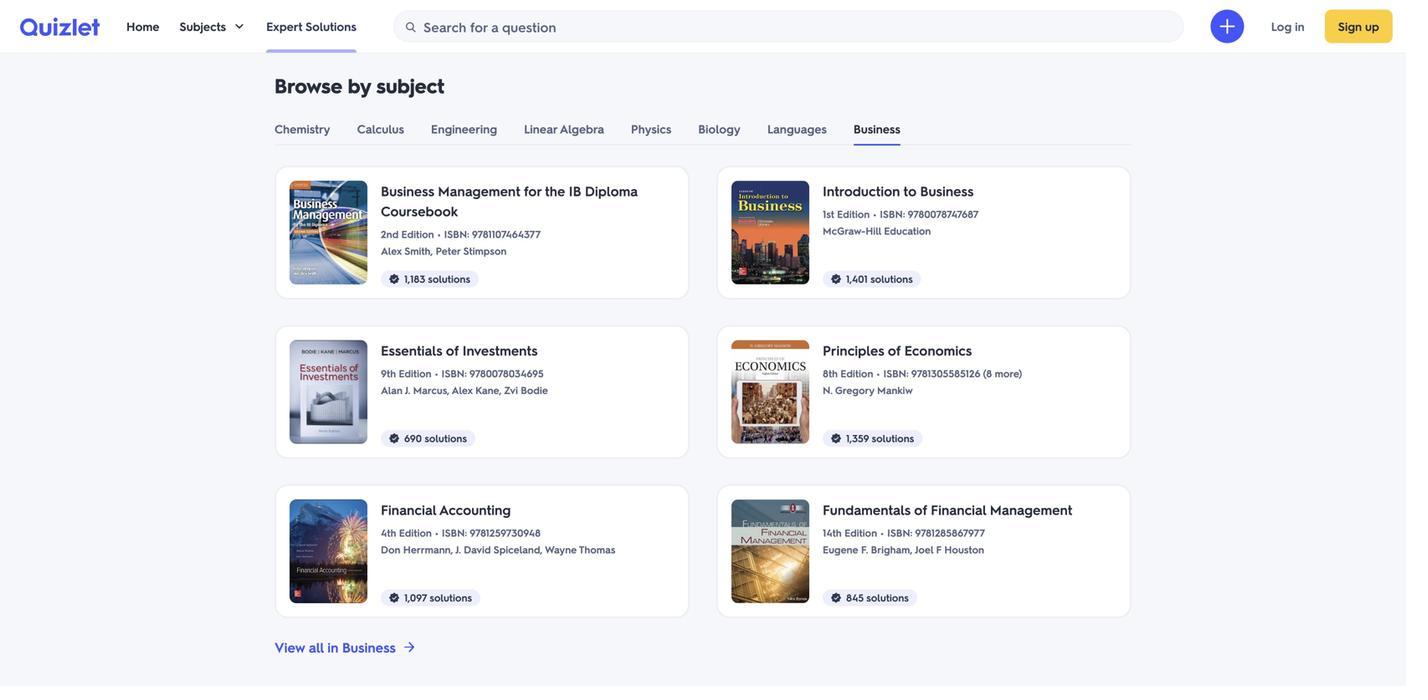 Task type: vqa. For each thing, say whether or not it's contained in the screenshot.


Task type: describe. For each thing, give the bounding box(es) containing it.
mankiw
[[878, 384, 913, 397]]

browse by subject
[[275, 72, 445, 98]]

management inside business management for the ib diploma coursebook 2nd edition • isbn: 9781107464377 alex smith, peter stimpson
[[438, 182, 520, 200]]

biology
[[699, 121, 741, 136]]

eugene
[[823, 543, 859, 556]]

9781259730948
[[470, 527, 541, 540]]

9781285867977
[[915, 527, 986, 540]]

solutions
[[306, 19, 357, 34]]

9781305585126
[[912, 367, 981, 380]]

• inside introduction to business 1st edition • isbn: 9780078747687 mcgraw-hill education
[[874, 208, 877, 221]]

linear algebra
[[524, 121, 604, 136]]

home link
[[126, 0, 160, 53]]

alex inside business management for the ib diploma coursebook 2nd edition • isbn: 9781107464377 alex smith, peter stimpson
[[381, 244, 402, 257]]

isbn: inside business management for the ib diploma coursebook 2nd edition • isbn: 9781107464377 alex smith, peter stimpson
[[444, 228, 470, 241]]

solutions for fundamentals
[[867, 592, 909, 605]]

linear algebra tab
[[524, 112, 604, 146]]

of for principles
[[888, 342, 901, 359]]

isbn: inside essentials of investments 9th edition • isbn: 9780078034695 alan j. marcus, alex kane, zvi bodie
[[442, 367, 467, 380]]

biology tab
[[699, 112, 741, 146]]

log in
[[1272, 19, 1305, 34]]

economics
[[905, 342, 972, 359]]

edition inside introduction to business 1st edition • isbn: 9780078747687 mcgraw-hill education
[[837, 208, 870, 221]]

principles of economics 8th edition by n. gregory mankiw image
[[732, 340, 810, 444]]

up
[[1366, 19, 1380, 34]]

chemistry tab
[[275, 112, 330, 146]]

physics tab
[[631, 112, 672, 146]]

introduction to business 1st edition by mcgraw-hill education image
[[732, 181, 810, 285]]

mcgraw-
[[823, 224, 866, 237]]

expert solutions link
[[266, 0, 357, 53]]

view
[[275, 639, 305, 656]]

1,359
[[847, 432, 869, 445]]

verified stamp image for introduction to business
[[830, 273, 843, 286]]

business inside tab list
[[854, 121, 901, 136]]

all
[[309, 639, 324, 656]]

isbn: inside financial accounting 4th edition • isbn: 9781259730948 don herrmann, j. david spiceland, wayne thomas
[[442, 527, 467, 540]]

1,183 solutions
[[404, 273, 471, 286]]

brigham,
[[871, 543, 913, 556]]

690 solutions
[[404, 432, 467, 445]]

physics
[[631, 121, 672, 136]]

accounting
[[439, 501, 511, 519]]

gregory
[[835, 384, 875, 397]]

edition inside financial accounting 4th edition • isbn: 9781259730948 don herrmann, j. david spiceland, wayne thomas
[[399, 527, 432, 540]]

chemistry
[[275, 121, 330, 136]]

1,097
[[404, 592, 427, 605]]

• inside principles of economics 8th edition • isbn: 9781305585126 (8 more) n. gregory mankiw
[[877, 367, 880, 380]]

solutions for introduction
[[871, 273, 913, 286]]

hill
[[866, 224, 882, 237]]

smith,
[[405, 244, 433, 257]]

sign
[[1339, 19, 1363, 34]]

edition inside business management for the ib diploma coursebook 2nd edition • isbn: 9781107464377 alex smith, peter stimpson
[[401, 228, 434, 241]]

edition inside principles of economics 8th edition • isbn: 9781305585126 (8 more) n. gregory mankiw
[[841, 367, 874, 380]]

alan
[[381, 384, 403, 397]]

j. for essentials
[[405, 384, 411, 397]]

don
[[381, 543, 401, 556]]

linear
[[524, 121, 557, 136]]

introduction to business 1st edition • isbn: 9780078747687 mcgraw-hill education
[[823, 182, 979, 237]]

log
[[1272, 19, 1292, 34]]

ib
[[569, 182, 581, 200]]

spiceland,
[[494, 543, 543, 556]]

sign up button
[[1325, 10, 1393, 43]]

j. for financial
[[456, 543, 461, 556]]

fundamentals
[[823, 501, 911, 519]]

algebra
[[560, 121, 604, 136]]

calculus
[[357, 121, 404, 136]]

arrow right image
[[403, 641, 416, 654]]

wayne
[[545, 543, 577, 556]]

business management for the ib diploma coursebook link
[[381, 181, 661, 221]]

1,359 solutions
[[847, 432, 915, 445]]

subjects
[[180, 19, 226, 34]]

of for essentials
[[446, 342, 459, 359]]

financial inside fundamentals of financial management 14th edition • isbn: 9781285867977 eugene f. brigham, joel f houston
[[931, 501, 987, 519]]

thomas
[[579, 543, 616, 556]]

alex inside essentials of investments 9th edition • isbn: 9780078034695 alan j. marcus, alex kane, zvi bodie
[[452, 384, 473, 397]]

caret down image
[[233, 20, 246, 33]]

solutions for principles
[[872, 432, 915, 445]]

verified stamp image for fundamentals of financial management
[[830, 592, 843, 605]]

stimpson
[[463, 244, 507, 257]]

isbn: inside introduction to business 1st edition • isbn: 9780078747687 mcgraw-hill education
[[880, 208, 906, 221]]

education
[[884, 224, 931, 237]]

for
[[524, 182, 542, 200]]

engineering tab
[[431, 112, 497, 146]]

2 quizlet image from the top
[[20, 18, 100, 36]]

browse
[[275, 72, 343, 98]]

14th
[[823, 527, 842, 540]]

engineering
[[431, 121, 497, 136]]

languages
[[768, 121, 827, 136]]

f
[[937, 543, 942, 556]]

management inside fundamentals of financial management 14th edition • isbn: 9781285867977 eugene f. brigham, joel f houston
[[990, 501, 1073, 519]]

of for fundamentals
[[915, 501, 928, 519]]

view all in business link
[[275, 638, 416, 658]]

business management for the ib diploma coursebook 2nd edition by alex smith, peter stimpson image
[[290, 181, 368, 285]]

expert solutions
[[266, 19, 357, 34]]

9th
[[381, 367, 396, 380]]

845
[[847, 592, 864, 605]]

fundamentals of financial management 14th edition • isbn: 9781285867977 eugene f. brigham, joel f houston
[[823, 501, 1073, 556]]

verified stamp image for business management for the ib diploma coursebook
[[388, 273, 401, 286]]



Task type: locate. For each thing, give the bounding box(es) containing it.
kane,
[[476, 384, 502, 397]]

1 horizontal spatial financial
[[931, 501, 987, 519]]

solutions right 1,359
[[872, 432, 915, 445]]

9780078034695
[[470, 367, 544, 380]]

view all in business
[[275, 639, 396, 656]]

joel
[[915, 543, 934, 556]]

0 horizontal spatial of
[[446, 342, 459, 359]]

edition up "herrmann,"
[[399, 527, 432, 540]]

isbn: down financial accounting link
[[442, 527, 467, 540]]

of inside principles of economics 8th edition • isbn: 9781305585126 (8 more) n. gregory mankiw
[[888, 342, 901, 359]]

• up the brigham,
[[881, 527, 884, 540]]

log in button
[[1258, 10, 1319, 43]]

financial up 9781285867977
[[931, 501, 987, 519]]

verified stamp image left the 1,097
[[388, 592, 401, 605]]

more)
[[995, 367, 1023, 380]]

solutions for business
[[428, 273, 471, 286]]

edition up smith,
[[401, 228, 434, 241]]

introduction to business link
[[823, 181, 974, 201]]

principles of economics link
[[823, 340, 972, 360]]

marcus,
[[413, 384, 450, 397]]

isbn: down essentials of investments link
[[442, 367, 467, 380]]

1 financial from the left
[[381, 501, 436, 519]]

sign up
[[1339, 19, 1380, 34]]

1,401 solutions
[[847, 273, 913, 286]]

bodie
[[521, 384, 548, 397]]

• up peter
[[438, 228, 441, 241]]

1st
[[823, 208, 835, 221]]

management
[[438, 182, 520, 200], [990, 501, 1073, 519]]

4th
[[381, 527, 396, 540]]

zvi
[[504, 384, 518, 397]]

introduction
[[823, 182, 900, 200]]

1 horizontal spatial j.
[[456, 543, 461, 556]]

business management for the ib diploma coursebook 2nd edition • isbn: 9781107464377 alex smith, peter stimpson
[[381, 182, 638, 257]]

2nd
[[381, 228, 399, 241]]

f.
[[861, 543, 869, 556]]

0 vertical spatial in
[[1296, 19, 1305, 34]]

verified stamp image for financial accounting
[[388, 592, 401, 605]]

Search field
[[394, 11, 1184, 43]]

alex down 2nd
[[381, 244, 402, 257]]

845 solutions
[[847, 592, 909, 605]]

solutions right 845
[[867, 592, 909, 605]]

peter
[[436, 244, 461, 257]]

of
[[446, 342, 459, 359], [888, 342, 901, 359], [915, 501, 928, 519]]

edition up the gregory
[[841, 367, 874, 380]]

solutions right the 1,097
[[430, 592, 472, 605]]

isbn: up peter
[[444, 228, 470, 241]]

1 vertical spatial in
[[328, 639, 339, 656]]

0 horizontal spatial j.
[[405, 384, 411, 397]]

solutions right 1,401
[[871, 273, 913, 286]]

• inside business management for the ib diploma coursebook 2nd edition • isbn: 9781107464377 alex smith, peter stimpson
[[438, 228, 441, 241]]

business tab
[[854, 112, 901, 146]]

calculus tab
[[357, 112, 404, 146]]

business up introduction at the right top of page
[[854, 121, 901, 136]]

solutions right 690
[[425, 432, 467, 445]]

Search text field
[[424, 11, 1180, 43]]

1,097 solutions
[[404, 592, 472, 605]]

alex left kane,
[[452, 384, 473, 397]]

of up 9781285867977
[[915, 501, 928, 519]]

1 vertical spatial alex
[[452, 384, 473, 397]]

edition inside essentials of investments 9th edition • isbn: 9780078034695 alan j. marcus, alex kane, zvi bodie
[[399, 367, 432, 380]]

subjects button
[[180, 0, 246, 53]]

quizlet image
[[20, 17, 100, 36], [20, 18, 100, 36]]

business up coursebook at top
[[381, 182, 434, 200]]

solutions for essentials
[[425, 432, 467, 445]]

essentials
[[381, 342, 443, 359]]

n.
[[823, 384, 833, 397]]

• up "herrmann,"
[[435, 527, 439, 540]]

the
[[545, 182, 565, 200]]

languages tab
[[768, 112, 827, 146]]

to
[[904, 182, 917, 200]]

0 vertical spatial j.
[[405, 384, 411, 397]]

verified stamp image left 845
[[830, 592, 843, 605]]

business
[[854, 121, 901, 136], [381, 182, 434, 200], [921, 182, 974, 200], [342, 639, 396, 656]]

david
[[464, 543, 491, 556]]

in right all
[[328, 639, 339, 656]]

•
[[874, 208, 877, 221], [438, 228, 441, 241], [435, 367, 438, 380], [877, 367, 880, 380], [435, 527, 439, 540], [881, 527, 884, 540]]

solutions down peter
[[428, 273, 471, 286]]

of inside essentials of investments 9th edition • isbn: 9780078034695 alan j. marcus, alex kane, zvi bodie
[[446, 342, 459, 359]]

1,183
[[404, 273, 425, 286]]

create image
[[1218, 16, 1238, 36]]

tab list
[[261, 112, 1145, 146]]

isbn: up mankiw
[[884, 367, 909, 380]]

1 horizontal spatial management
[[990, 501, 1073, 519]]

• up hill
[[874, 208, 877, 221]]

9781107464377
[[472, 228, 541, 241]]

• inside fundamentals of financial management 14th edition • isbn: 9781285867977 eugene f. brigham, joel f houston
[[881, 527, 884, 540]]

(8
[[983, 367, 992, 380]]

1,401
[[847, 273, 868, 286]]

business left arrow right image
[[342, 639, 396, 656]]

principles of economics 8th edition • isbn: 9781305585126 (8 more) n. gregory mankiw
[[823, 342, 1023, 397]]

in
[[1296, 19, 1305, 34], [328, 639, 339, 656]]

9780078747687
[[908, 208, 979, 221]]

subject
[[376, 72, 445, 98]]

1 horizontal spatial of
[[888, 342, 901, 359]]

edition up 'mcgraw-'
[[837, 208, 870, 221]]

principles
[[823, 342, 885, 359]]

of right 'essentials'
[[446, 342, 459, 359]]

solutions for financial
[[430, 592, 472, 605]]

j. right alan at left
[[405, 384, 411, 397]]

home
[[126, 19, 160, 34]]

isbn: inside principles of economics 8th edition • isbn: 9781305585126 (8 more) n. gregory mankiw
[[884, 367, 909, 380]]

fundamentals of financial management 14th edition by eugene f. brigham, joel f houston image
[[732, 500, 810, 604]]

financial up 4th
[[381, 501, 436, 519]]

1 horizontal spatial in
[[1296, 19, 1305, 34]]

1 quizlet image from the top
[[20, 17, 100, 36]]

2 horizontal spatial of
[[915, 501, 928, 519]]

verified stamp image left 690
[[388, 432, 401, 445]]

search image
[[404, 20, 418, 34]]

j. inside financial accounting 4th edition • isbn: 9781259730948 don herrmann, j. david spiceland, wayne thomas
[[456, 543, 461, 556]]

alex
[[381, 244, 402, 257], [452, 384, 473, 397]]

• inside financial accounting 4th edition • isbn: 9781259730948 don herrmann, j. david spiceland, wayne thomas
[[435, 527, 439, 540]]

j.
[[405, 384, 411, 397], [456, 543, 461, 556]]

of inside fundamentals of financial management 14th edition • isbn: 9781285867977 eugene f. brigham, joel f houston
[[915, 501, 928, 519]]

fundamentals of financial management link
[[823, 500, 1073, 520]]

essentials of investments 9th edition • isbn: 9780078034695 alan j. marcus, alex kane, zvi bodie
[[381, 342, 548, 397]]

• up marcus,
[[435, 367, 438, 380]]

business up 9780078747687
[[921, 182, 974, 200]]

1 vertical spatial management
[[990, 501, 1073, 519]]

isbn: inside fundamentals of financial management 14th edition • isbn: 9781285867977 eugene f. brigham, joel f houston
[[888, 527, 913, 540]]

expert
[[266, 19, 302, 34]]

690
[[404, 432, 422, 445]]

1 vertical spatial j.
[[456, 543, 461, 556]]

in inside button
[[1296, 19, 1305, 34]]

verified stamp image
[[388, 273, 401, 286], [830, 273, 843, 286], [388, 432, 401, 445], [388, 592, 401, 605], [830, 592, 843, 605]]

essentials of investments 9th edition by alan j. marcus, alex kane, zvi bodie image
[[290, 340, 368, 444]]

2 financial from the left
[[931, 501, 987, 519]]

0 vertical spatial management
[[438, 182, 520, 200]]

0 horizontal spatial alex
[[381, 244, 402, 257]]

diploma
[[585, 182, 638, 200]]

isbn: up 'education'
[[880, 208, 906, 221]]

0 horizontal spatial in
[[328, 639, 339, 656]]

isbn: up the brigham,
[[888, 527, 913, 540]]

• up mankiw
[[877, 367, 880, 380]]

j. left 'david'
[[456, 543, 461, 556]]

verified stamp image left 1,183
[[388, 273, 401, 286]]

None search field
[[393, 10, 1185, 43]]

financial inside financial accounting 4th edition • isbn: 9781259730948 don herrmann, j. david spiceland, wayne thomas
[[381, 501, 436, 519]]

edition inside fundamentals of financial management 14th edition • isbn: 9781285867977 eugene f. brigham, joel f houston
[[845, 527, 878, 540]]

0 horizontal spatial management
[[438, 182, 520, 200]]

financial accounting 4th edition by don herrmann, j. david spiceland, wayne thomas image
[[290, 500, 368, 604]]

edition up 'f.'
[[845, 527, 878, 540]]

edition up marcus,
[[399, 367, 432, 380]]

business inside introduction to business 1st edition • isbn: 9780078747687 mcgraw-hill education
[[921, 182, 974, 200]]

by
[[348, 72, 371, 98]]

0 horizontal spatial financial
[[381, 501, 436, 519]]

8th
[[823, 367, 838, 380]]

1 horizontal spatial alex
[[452, 384, 473, 397]]

verified stamp image left 1,401
[[830, 273, 843, 286]]

in right log
[[1296, 19, 1305, 34]]

• inside essentials of investments 9th edition • isbn: 9780078034695 alan j. marcus, alex kane, zvi bodie
[[435, 367, 438, 380]]

investments
[[463, 342, 538, 359]]

verified stamp image
[[830, 432, 843, 445]]

j. inside essentials of investments 9th edition • isbn: 9780078034695 alan j. marcus, alex kane, zvi bodie
[[405, 384, 411, 397]]

isbn:
[[880, 208, 906, 221], [444, 228, 470, 241], [442, 367, 467, 380], [884, 367, 909, 380], [442, 527, 467, 540], [888, 527, 913, 540]]

of up mankiw
[[888, 342, 901, 359]]

solutions
[[428, 273, 471, 286], [871, 273, 913, 286], [425, 432, 467, 445], [872, 432, 915, 445], [430, 592, 472, 605], [867, 592, 909, 605]]

0 vertical spatial alex
[[381, 244, 402, 257]]

essentials of investments link
[[381, 340, 538, 360]]

tab list containing chemistry
[[261, 112, 1145, 146]]

houston
[[945, 543, 985, 556]]

verified stamp image for essentials of investments
[[388, 432, 401, 445]]

financial accounting 4th edition • isbn: 9781259730948 don herrmann, j. david spiceland, wayne thomas
[[381, 501, 616, 556]]

business inside business management for the ib diploma coursebook 2nd edition • isbn: 9781107464377 alex smith, peter stimpson
[[381, 182, 434, 200]]



